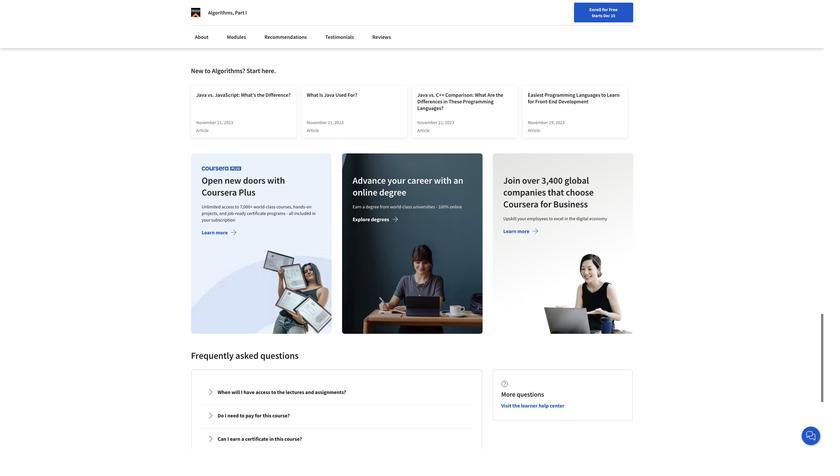 Task type: locate. For each thing, give the bounding box(es) containing it.
can i earn a certificate in this course? button
[[202, 430, 472, 448]]

0 horizontal spatial 21,
[[218, 119, 223, 125]]

0 vertical spatial online
[[353, 186, 378, 198]]

algorithms, part i
[[208, 9, 247, 16]]

0 vertical spatial questions
[[261, 350, 299, 361]]

java left the javascript:
[[196, 91, 207, 98]]

universities
[[413, 204, 435, 210]]

view more reviews
[[339, 38, 380, 44]]

november 21, 2023 article for javascript:
[[196, 119, 233, 133]]

7,000+
[[240, 204, 253, 210]]

with left an
[[434, 174, 452, 186]]

java for java vs. javascript: what's the difference?
[[196, 91, 207, 98]]

explore degrees
[[353, 216, 389, 223]]

4 article from the left
[[528, 127, 541, 133]]

2 article from the left
[[307, 127, 319, 133]]

and up subscription
[[219, 210, 227, 216]]

1 vertical spatial degree
[[366, 204, 379, 210]]

2 vs. from the left
[[429, 91, 435, 98]]

2 with from the left
[[434, 174, 452, 186]]

class inside unlimited access to 7,000+ world-class courses, hands-on projects, and job-ready certificate programs - all included in your subscription
[[266, 204, 276, 210]]

and right lectures
[[306, 389, 314, 395]]

coursera up upskill
[[504, 198, 539, 210]]

november for java vs. javascript: what's the difference?
[[196, 119, 217, 125]]

1 horizontal spatial new
[[642, 21, 651, 27]]

1 vertical spatial online
[[450, 204, 462, 210]]

21, down what is java used for? on the left of the page
[[328, 119, 334, 125]]

0 horizontal spatial with
[[267, 174, 285, 186]]

over
[[523, 174, 540, 186]]

1 article from the left
[[196, 127, 209, 133]]

1 horizontal spatial coursera
[[504, 198, 539, 210]]

2 21, from the left
[[328, 119, 334, 125]]

dec
[[604, 13, 611, 18]]

digital
[[577, 216, 589, 222]]

15
[[612, 13, 616, 18]]

class
[[266, 204, 276, 210], [403, 204, 412, 210]]

for
[[603, 7, 609, 13], [528, 98, 535, 105], [541, 198, 552, 210], [255, 412, 262, 419]]

1 horizontal spatial online
[[450, 204, 462, 210]]

princeton university image
[[191, 8, 200, 17]]

frequently
[[191, 350, 234, 361]]

the left digital
[[570, 216, 576, 222]]

3,400
[[542, 174, 563, 186]]

1 vertical spatial access
[[256, 389, 271, 395]]

learn down projects,
[[202, 229, 215, 236]]

0 horizontal spatial -
[[287, 210, 288, 216]]

None search field
[[94, 17, 252, 30]]

21, for java
[[328, 119, 334, 125]]

excel
[[554, 216, 564, 222]]

to left algorithms?
[[205, 66, 211, 75]]

access
[[222, 204, 234, 210], [256, 389, 271, 395]]

1 horizontal spatial programming
[[545, 91, 576, 98]]

more for learn more link to the left
[[216, 229, 228, 236]]

class up programs
[[266, 204, 276, 210]]

november 29, 2023 article
[[528, 119, 565, 133]]

course? for can i earn a certificate in this course?
[[285, 436, 302, 442]]

new
[[642, 21, 651, 27], [191, 66, 204, 75]]

more
[[350, 38, 362, 44], [518, 228, 530, 234], [216, 229, 228, 236]]

class for universities
[[403, 204, 412, 210]]

1 java from the left
[[196, 91, 207, 98]]

new left career
[[642, 21, 651, 27]]

programming right easiest
[[545, 91, 576, 98]]

in left the these
[[444, 98, 448, 105]]

reviews link
[[369, 30, 395, 44]]

vs. left the javascript:
[[208, 91, 214, 98]]

open
[[202, 174, 223, 186]]

this for for
[[263, 412, 272, 419]]

article inside november 29, 2023 article
[[528, 127, 541, 133]]

0 horizontal spatial a
[[242, 436, 244, 442]]

visit the learner help center
[[502, 402, 565, 409]]

access inside unlimited access to 7,000+ world-class courses, hands-on projects, and job-ready certificate programs - all included in your subscription
[[222, 204, 234, 210]]

2 horizontal spatial 21,
[[439, 119, 445, 125]]

2023 inside november 29, 2023 article
[[556, 119, 565, 125]]

certificate
[[247, 210, 266, 216], [245, 436, 269, 442]]

1 horizontal spatial november 21, 2023 article
[[307, 119, 344, 133]]

access up job-
[[222, 204, 234, 210]]

pay
[[246, 412, 254, 419]]

difference?
[[266, 91, 291, 98]]

2023 down used
[[335, 119, 344, 125]]

1 horizontal spatial learn
[[504, 228, 517, 234]]

world- right from
[[390, 204, 403, 210]]

1 world- from the left
[[254, 204, 266, 210]]

do i need to pay for this course? button
[[202, 406, 472, 425]]

lectures
[[286, 389, 305, 395]]

degree left from
[[366, 204, 379, 210]]

1 horizontal spatial learn more
[[504, 228, 530, 234]]

1 21, from the left
[[218, 119, 223, 125]]

1 horizontal spatial vs.
[[429, 91, 435, 98]]

coursera up unlimited
[[202, 186, 237, 198]]

0 vertical spatial certificate
[[247, 210, 266, 216]]

certificate inside dropdown button
[[245, 436, 269, 442]]

java vs. javascript: what's the difference?
[[196, 91, 291, 98]]

- left 100%
[[436, 204, 438, 210]]

i right will
[[241, 389, 243, 395]]

for up dec on the top right
[[603, 7, 609, 13]]

languages?
[[418, 105, 444, 111]]

for inside 'join over 3,400 global companies that choose coursera for business'
[[541, 198, 552, 210]]

to up ready
[[235, 204, 239, 210]]

coursera
[[202, 186, 237, 198], [504, 198, 539, 210]]

1 horizontal spatial this
[[275, 436, 284, 442]]

to left lectures
[[272, 389, 276, 395]]

vs. inside java vs. c++ comparison: what are the differences in these programming languages?
[[429, 91, 435, 98]]

2023
[[224, 119, 233, 125], [335, 119, 344, 125], [445, 119, 455, 125], [556, 119, 565, 125]]

online up earn
[[353, 186, 378, 198]]

java vs. c++ comparison: what are the differences in these programming languages?
[[418, 91, 504, 111]]

learn right languages
[[608, 91, 620, 98]]

from
[[380, 204, 389, 210]]

0 horizontal spatial programming
[[463, 98, 494, 105]]

0 vertical spatial a
[[363, 204, 365, 210]]

the left lectures
[[277, 389, 285, 395]]

21, for javascript:
[[218, 119, 223, 125]]

0 horizontal spatial access
[[222, 204, 234, 210]]

3 2023 from the left
[[445, 119, 455, 125]]

when will i have access to the lectures and assignments?
[[218, 389, 346, 395]]

- left all
[[287, 210, 288, 216]]

java right is
[[324, 91, 335, 98]]

your right upskill
[[518, 216, 527, 222]]

what left is
[[307, 91, 319, 98]]

0 horizontal spatial learn more
[[202, 229, 228, 236]]

subscription
[[211, 217, 235, 223]]

learn more down upskill
[[504, 228, 530, 234]]

more right view
[[350, 38, 362, 44]]

a inside dropdown button
[[242, 436, 244, 442]]

for left front- at the right top of the page
[[528, 98, 535, 105]]

your right 'find' in the top right of the page
[[632, 21, 641, 27]]

your
[[632, 21, 641, 27], [388, 174, 406, 186], [518, 216, 527, 222], [202, 217, 210, 223]]

open new doors with coursera plus
[[202, 174, 285, 198]]

vs. left c++
[[429, 91, 435, 98]]

with
[[267, 174, 285, 186], [434, 174, 452, 186]]

can i earn a certificate in this course?
[[218, 436, 302, 442]]

1 with from the left
[[267, 174, 285, 186]]

1 vertical spatial certificate
[[245, 436, 269, 442]]

career
[[652, 21, 664, 27]]

your inside advance your career with an online degree
[[388, 174, 406, 186]]

2 what from the left
[[475, 91, 487, 98]]

questions right asked
[[261, 350, 299, 361]]

1 vertical spatial new
[[191, 66, 204, 75]]

0 horizontal spatial vs.
[[208, 91, 214, 98]]

2 horizontal spatial more
[[518, 228, 530, 234]]

november for what is java used for?
[[307, 119, 327, 125]]

0 horizontal spatial world-
[[254, 204, 266, 210]]

online inside advance your career with an online degree
[[353, 186, 378, 198]]

0 horizontal spatial coursera
[[202, 186, 237, 198]]

more down subscription
[[216, 229, 228, 236]]

0 horizontal spatial november 21, 2023 article
[[196, 119, 233, 133]]

3 21, from the left
[[439, 119, 445, 125]]

to left pay on the bottom of the page
[[240, 412, 245, 419]]

access right have
[[256, 389, 271, 395]]

certificate right earn
[[245, 436, 269, 442]]

the inside java vs. c++ comparison: what are the differences in these programming languages?
[[496, 91, 504, 98]]

javascript:
[[215, 91, 240, 98]]

frequently asked questions
[[191, 350, 299, 361]]

2023 down the javascript:
[[224, 119, 233, 125]]

find
[[623, 21, 632, 27]]

1 vs. from the left
[[208, 91, 214, 98]]

0 vertical spatial this
[[263, 412, 272, 419]]

0 vertical spatial new
[[642, 21, 651, 27]]

november 21, 2023 article
[[196, 119, 233, 133], [307, 119, 344, 133], [418, 119, 455, 133]]

0 vertical spatial degree
[[379, 186, 406, 198]]

programming
[[545, 91, 576, 98], [463, 98, 494, 105]]

4 november from the left
[[528, 119, 549, 125]]

java up languages?
[[418, 91, 428, 98]]

the
[[257, 91, 265, 98], [496, 91, 504, 98], [570, 216, 576, 222], [277, 389, 285, 395], [513, 402, 521, 409]]

1 horizontal spatial -
[[436, 204, 438, 210]]

1 november 21, 2023 article from the left
[[196, 119, 233, 133]]

1 vertical spatial this
[[275, 436, 284, 442]]

1 vertical spatial and
[[306, 389, 314, 395]]

1 horizontal spatial learn more link
[[504, 228, 539, 236]]

2 horizontal spatial java
[[418, 91, 428, 98]]

access inside dropdown button
[[256, 389, 271, 395]]

end
[[549, 98, 558, 105]]

join over 3,400 global companies that choose coursera for business
[[504, 174, 594, 210]]

november inside november 29, 2023 article
[[528, 119, 549, 125]]

0 horizontal spatial this
[[263, 412, 272, 419]]

1 class from the left
[[266, 204, 276, 210]]

development
[[559, 98, 589, 105]]

0 horizontal spatial more
[[216, 229, 228, 236]]

class left the universities
[[403, 204, 412, 210]]

a
[[363, 204, 365, 210], [242, 436, 244, 442]]

enroll
[[590, 7, 602, 13]]

1 horizontal spatial 21,
[[328, 119, 334, 125]]

learn
[[608, 91, 620, 98], [504, 228, 517, 234], [202, 229, 215, 236]]

certificate down 7,000+
[[247, 210, 266, 216]]

0 horizontal spatial online
[[353, 186, 378, 198]]

in right included
[[312, 210, 316, 216]]

more down employees
[[518, 228, 530, 234]]

21, down the javascript:
[[218, 119, 223, 125]]

the right are
[[496, 91, 504, 98]]

1 horizontal spatial class
[[403, 204, 412, 210]]

2023 right 29,
[[556, 119, 565, 125]]

chat with us image
[[807, 431, 817, 441]]

with inside open new doors with coursera plus
[[267, 174, 285, 186]]

the inside dropdown button
[[277, 389, 285, 395]]

course? inside do i need to pay for this course? dropdown button
[[273, 412, 290, 419]]

2 november 21, 2023 article from the left
[[307, 119, 344, 133]]

0 horizontal spatial what
[[307, 91, 319, 98]]

all
[[289, 210, 294, 216]]

course? inside can i earn a certificate in this course? dropdown button
[[285, 436, 302, 442]]

hands-
[[293, 204, 307, 210]]

21, down languages?
[[439, 119, 445, 125]]

learn down upskill
[[504, 228, 517, 234]]

1 horizontal spatial access
[[256, 389, 271, 395]]

3 java from the left
[[418, 91, 428, 98]]

i right do
[[225, 412, 227, 419]]

this for in
[[275, 436, 284, 442]]

0 horizontal spatial questions
[[261, 350, 299, 361]]

on
[[307, 204, 312, 210]]

explore degrees link
[[353, 216, 398, 224]]

questions up learner
[[517, 390, 545, 398]]

explore
[[353, 216, 370, 223]]

article for what is java used for?
[[307, 127, 319, 133]]

new to algorithms? start here.
[[191, 66, 276, 75]]

in down do i need to pay for this course?
[[270, 436, 274, 442]]

0 horizontal spatial new
[[191, 66, 204, 75]]

2 november from the left
[[307, 119, 327, 125]]

the for java vs. c++ comparison: what are the differences in these programming languages?
[[496, 91, 504, 98]]

what left are
[[475, 91, 487, 98]]

3 article from the left
[[418, 127, 430, 133]]

for inside dropdown button
[[255, 412, 262, 419]]

with inside advance your career with an online degree
[[434, 174, 452, 186]]

economy
[[590, 216, 608, 222]]

2023 down the these
[[445, 119, 455, 125]]

with right doors
[[267, 174, 285, 186]]

article for easiest programming languages to learn for front-end development
[[528, 127, 541, 133]]

need
[[228, 412, 239, 419]]

1 vertical spatial questions
[[517, 390, 545, 398]]

2 horizontal spatial learn
[[608, 91, 620, 98]]

0 vertical spatial -
[[436, 204, 438, 210]]

is
[[320, 91, 323, 98]]

2 world- from the left
[[390, 204, 403, 210]]

for up employees
[[541, 198, 552, 210]]

1 horizontal spatial world-
[[390, 204, 403, 210]]

online right 100%
[[450, 204, 462, 210]]

1 horizontal spatial and
[[306, 389, 314, 395]]

1 what from the left
[[307, 91, 319, 98]]

1 november from the left
[[196, 119, 217, 125]]

1 2023 from the left
[[224, 119, 233, 125]]

2 2023 from the left
[[335, 119, 344, 125]]

assignments?
[[315, 389, 346, 395]]

1 vertical spatial -
[[287, 210, 288, 216]]

your down projects,
[[202, 217, 210, 223]]

for inside "enroll for free starts dec 15"
[[603, 7, 609, 13]]

0 vertical spatial course?
[[273, 412, 290, 419]]

to right languages
[[602, 91, 607, 98]]

0 horizontal spatial and
[[219, 210, 227, 216]]

1 vertical spatial a
[[242, 436, 244, 442]]

i right can
[[228, 436, 229, 442]]

vs. for javascript:
[[208, 91, 214, 98]]

i right part
[[246, 9, 247, 16]]

the right 'what's'
[[257, 91, 265, 98]]

course? for do i need to pay for this course?
[[273, 412, 290, 419]]

earn a degree from world-class universities - 100% online
[[353, 204, 462, 210]]

world- inside unlimited access to 7,000+ world-class courses, hands-on projects, and job-ready certificate programs - all included in your subscription
[[254, 204, 266, 210]]

more for learn more link to the right
[[518, 228, 530, 234]]

degree up from
[[379, 186, 406, 198]]

learn more
[[504, 228, 530, 234], [202, 229, 228, 236]]

1 horizontal spatial with
[[434, 174, 452, 186]]

3 november from the left
[[418, 119, 438, 125]]

0 vertical spatial access
[[222, 204, 234, 210]]

learn more link down subscription
[[202, 229, 237, 237]]

languages
[[577, 91, 601, 98]]

visit the learner help center link
[[502, 402, 565, 409]]

1 horizontal spatial java
[[324, 91, 335, 98]]

0 horizontal spatial class
[[266, 204, 276, 210]]

learn more down subscription
[[202, 229, 228, 236]]

2 horizontal spatial november 21, 2023 article
[[418, 119, 455, 133]]

world- for from
[[390, 204, 403, 210]]

java inside java vs. c++ comparison: what are the differences in these programming languages?
[[418, 91, 428, 98]]

plus
[[239, 186, 256, 198]]

1 horizontal spatial what
[[475, 91, 487, 98]]

new left algorithms?
[[191, 66, 204, 75]]

1 vertical spatial course?
[[285, 436, 302, 442]]

in right excel
[[565, 216, 569, 222]]

world- right 7,000+
[[254, 204, 266, 210]]

0 horizontal spatial java
[[196, 91, 207, 98]]

4 2023 from the left
[[556, 119, 565, 125]]

2 class from the left
[[403, 204, 412, 210]]

programming right the these
[[463, 98, 494, 105]]

0 vertical spatial and
[[219, 210, 227, 216]]

learn more link down upskill
[[504, 228, 539, 236]]

for right pay on the bottom of the page
[[255, 412, 262, 419]]

your left career at the top of the page
[[388, 174, 406, 186]]

for inside easiest programming languages to learn for front-end development
[[528, 98, 535, 105]]

questions
[[261, 350, 299, 361], [517, 390, 545, 398]]

when will i have access to the lectures and assignments? button
[[202, 383, 472, 401]]

collapsed list
[[200, 381, 474, 449]]

recommendations link
[[261, 30, 311, 44]]

3 november 21, 2023 article from the left
[[418, 119, 455, 133]]



Task type: vqa. For each thing, say whether or not it's contained in the screenshot.
Over
yes



Task type: describe. For each thing, give the bounding box(es) containing it.
coursera plus image
[[202, 166, 241, 171]]

and inside dropdown button
[[306, 389, 314, 395]]

class for courses,
[[266, 204, 276, 210]]

can
[[218, 436, 227, 442]]

programs
[[267, 210, 286, 216]]

when
[[218, 389, 231, 395]]

for?
[[348, 91, 358, 98]]

free
[[610, 7, 618, 13]]

an
[[454, 174, 464, 186]]

that
[[548, 186, 565, 198]]

find your new career
[[623, 21, 664, 27]]

are
[[488, 91, 495, 98]]

do
[[218, 412, 224, 419]]

2023 for languages
[[556, 119, 565, 125]]

programming inside java vs. c++ comparison: what are the differences in these programming languages?
[[463, 98, 494, 105]]

coursera inside open new doors with coursera plus
[[202, 186, 237, 198]]

algorithms,
[[208, 9, 234, 16]]

view more reviews link
[[339, 37, 380, 45]]

more questions
[[502, 390, 545, 398]]

your for find
[[632, 21, 641, 27]]

have
[[244, 389, 255, 395]]

used
[[336, 91, 347, 98]]

november 21, 2023 article for c++
[[418, 119, 455, 133]]

here.
[[262, 66, 276, 75]]

asked
[[236, 350, 259, 361]]

find your new career link
[[620, 20, 668, 28]]

c++
[[436, 91, 445, 98]]

upskill
[[504, 216, 517, 222]]

earn
[[230, 436, 241, 442]]

visit
[[502, 402, 512, 409]]

will
[[232, 389, 240, 395]]

your for advance
[[388, 174, 406, 186]]

companies
[[504, 186, 546, 198]]

testimonials
[[326, 34, 354, 40]]

your inside unlimited access to 7,000+ world-class courses, hands-on projects, and job-ready certificate programs - all included in your subscription
[[202, 217, 210, 223]]

comparison:
[[446, 91, 474, 98]]

2023 for java
[[335, 119, 344, 125]]

in inside can i earn a certificate in this course? dropdown button
[[270, 436, 274, 442]]

1 horizontal spatial questions
[[517, 390, 545, 398]]

new
[[225, 174, 241, 186]]

enroll for free starts dec 15
[[590, 7, 618, 18]]

21, for c++
[[439, 119, 445, 125]]

your for upskill
[[518, 216, 527, 222]]

to left excel
[[550, 216, 554, 222]]

1 horizontal spatial a
[[363, 204, 365, 210]]

java for java vs. c++ comparison: what are the differences in these programming languages?
[[418, 91, 428, 98]]

2023 for javascript:
[[224, 119, 233, 125]]

article for java vs. c++ comparison: what are the differences in these programming languages?
[[418, 127, 430, 133]]

included
[[294, 210, 311, 216]]

to inside unlimited access to 7,000+ world-class courses, hands-on projects, and job-ready certificate programs - all included in your subscription
[[235, 204, 239, 210]]

2 java from the left
[[324, 91, 335, 98]]

modules link
[[223, 30, 250, 44]]

upskill your employees to excel in the digital economy
[[504, 216, 608, 222]]

what inside java vs. c++ comparison: what are the differences in these programming languages?
[[475, 91, 487, 98]]

0 horizontal spatial learn
[[202, 229, 215, 236]]

about link
[[191, 30, 213, 44]]

join
[[504, 174, 521, 186]]

0 horizontal spatial learn more link
[[202, 229, 237, 237]]

easiest programming languages to learn for front-end development
[[528, 91, 620, 105]]

to inside dropdown button
[[272, 389, 276, 395]]

advance your career with an online degree
[[353, 174, 464, 198]]

to inside easiest programming languages to learn for front-end development
[[602, 91, 607, 98]]

the for upskill your employees to excel in the digital economy
[[570, 216, 576, 222]]

testimonials link
[[322, 30, 358, 44]]

1 horizontal spatial more
[[350, 38, 362, 44]]

in inside java vs. c++ comparison: what are the differences in these programming languages?
[[444, 98, 448, 105]]

job-
[[228, 210, 235, 216]]

unlimited access to 7,000+ world-class courses, hands-on projects, and job-ready certificate programs - all included in your subscription
[[202, 204, 316, 223]]

about
[[195, 34, 209, 40]]

easiest
[[528, 91, 544, 98]]

start
[[247, 66, 261, 75]]

the right visit
[[513, 402, 521, 409]]

more
[[502, 390, 516, 398]]

vs. for c++
[[429, 91, 435, 98]]

part
[[235, 9, 245, 16]]

- inside unlimited access to 7,000+ world-class courses, hands-on projects, and job-ready certificate programs - all included in your subscription
[[287, 210, 288, 216]]

global
[[565, 174, 590, 186]]

november for easiest programming languages to learn for front-end development
[[528, 119, 549, 125]]

front-
[[536, 98, 549, 105]]

courses,
[[277, 204, 292, 210]]

advance
[[353, 174, 386, 186]]

november 21, 2023 article for java
[[307, 119, 344, 133]]

coursera inside 'join over 3,400 global companies that choose coursera for business'
[[504, 198, 539, 210]]

to inside dropdown button
[[240, 412, 245, 419]]

career
[[408, 174, 432, 186]]

degrees
[[371, 216, 389, 223]]

certificate inside unlimited access to 7,000+ world-class courses, hands-on projects, and job-ready certificate programs - all included in your subscription
[[247, 210, 266, 216]]

world- for 7,000+
[[254, 204, 266, 210]]

choose
[[566, 186, 594, 198]]

doors
[[243, 174, 266, 186]]

what is java used for?
[[307, 91, 358, 98]]

earn
[[353, 204, 362, 210]]

center
[[550, 402, 565, 409]]

algorithms?
[[212, 66, 246, 75]]

degree inside advance your career with an online degree
[[379, 186, 406, 198]]

these
[[449, 98, 462, 105]]

learn inside easiest programming languages to learn for front-end development
[[608, 91, 620, 98]]

view
[[339, 38, 349, 44]]

the for when will i have access to the lectures and assignments?
[[277, 389, 285, 395]]

29,
[[549, 119, 555, 125]]

i inside dropdown button
[[241, 389, 243, 395]]

and inside unlimited access to 7,000+ world-class courses, hands-on projects, and job-ready certificate programs - all included in your subscription
[[219, 210, 227, 216]]

learner
[[522, 402, 538, 409]]

reviews
[[373, 34, 391, 40]]

with for career
[[434, 174, 452, 186]]

help
[[539, 402, 549, 409]]

in inside unlimited access to 7,000+ world-class courses, hands-on projects, and job-ready certificate programs - all included in your subscription
[[312, 210, 316, 216]]

with for doors
[[267, 174, 285, 186]]

ready
[[235, 210, 246, 216]]

programming inside easiest programming languages to learn for front-end development
[[545, 91, 576, 98]]

unlimited
[[202, 204, 221, 210]]

article for java vs. javascript: what's the difference?
[[196, 127, 209, 133]]

november for java vs. c++ comparison: what are the differences in these programming languages?
[[418, 119, 438, 125]]

100%
[[438, 204, 449, 210]]

2023 for c++
[[445, 119, 455, 125]]

differences
[[418, 98, 443, 105]]



